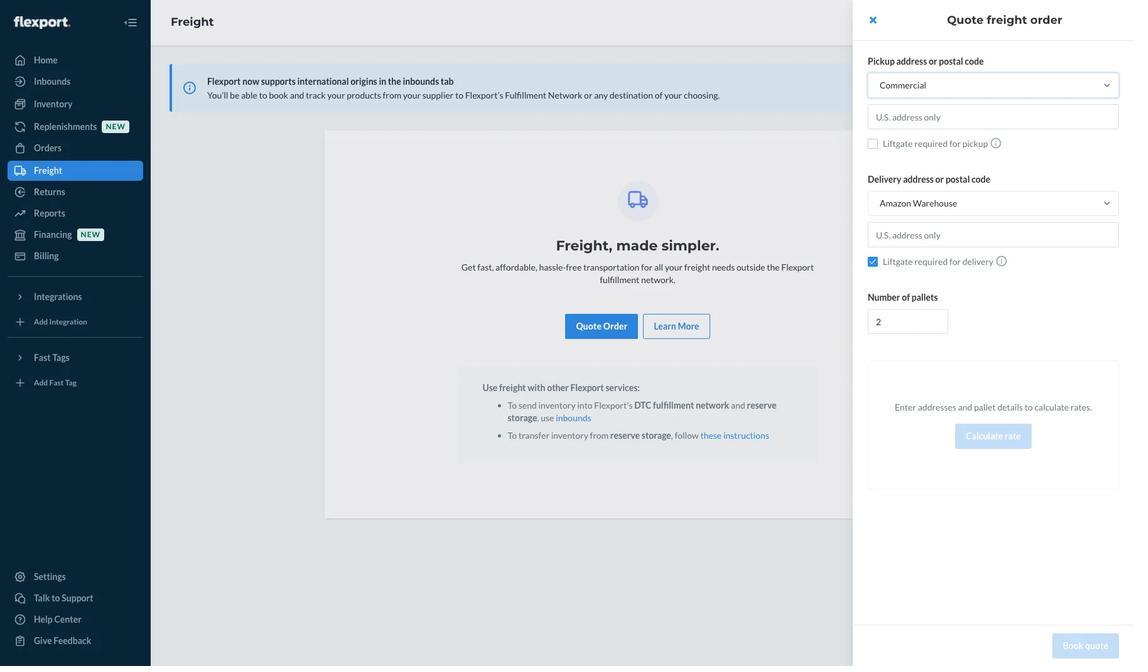 Task type: locate. For each thing, give the bounding box(es) containing it.
postal up warehouse
[[946, 174, 970, 185]]

enter addresses and pallet details to calculate rates.
[[895, 402, 1092, 413]]

pickup
[[868, 56, 895, 67]]

required up pallets
[[914, 256, 948, 267]]

enter
[[895, 402, 916, 413]]

freight
[[987, 13, 1027, 27]]

book quote button
[[1052, 634, 1119, 659]]

or
[[929, 56, 937, 67], [935, 174, 944, 185]]

for left pickup
[[949, 138, 961, 149]]

1 vertical spatial liftgate
[[883, 256, 913, 267]]

required for delivery
[[914, 256, 948, 267]]

2 for from the top
[[949, 256, 961, 267]]

0 vertical spatial postal
[[939, 56, 963, 67]]

U.S. address only text field
[[868, 104, 1119, 129]]

U.S. address only text field
[[868, 222, 1119, 247]]

1 vertical spatial address
[[903, 174, 934, 185]]

postal down quote
[[939, 56, 963, 67]]

order
[[1030, 13, 1062, 27]]

1 vertical spatial or
[[935, 174, 944, 185]]

to
[[1025, 402, 1033, 413]]

1 vertical spatial code
[[972, 174, 991, 185]]

code down quote
[[965, 56, 984, 67]]

postal for commercial
[[939, 56, 963, 67]]

1 liftgate from the top
[[883, 138, 913, 149]]

code
[[965, 56, 984, 67], [972, 174, 991, 185]]

address up 'amazon warehouse' at the top right
[[903, 174, 934, 185]]

required
[[914, 138, 948, 149], [914, 256, 948, 267]]

address
[[896, 56, 927, 67], [903, 174, 934, 185]]

liftgate
[[883, 138, 913, 149], [883, 256, 913, 267]]

calculate rate
[[966, 431, 1021, 441]]

None number field
[[868, 309, 948, 334]]

number of pallets
[[868, 292, 938, 303]]

None checkbox
[[868, 138, 878, 149]]

1 vertical spatial required
[[914, 256, 948, 267]]

0 vertical spatial address
[[896, 56, 927, 67]]

0 vertical spatial or
[[929, 56, 937, 67]]

for
[[949, 138, 961, 149], [949, 256, 961, 267]]

liftgate up delivery
[[883, 138, 913, 149]]

1 vertical spatial for
[[949, 256, 961, 267]]

book quote
[[1063, 641, 1108, 651]]

liftgate up number of pallets
[[883, 256, 913, 267]]

0 vertical spatial liftgate
[[883, 138, 913, 149]]

required up delivery address or postal code
[[914, 138, 948, 149]]

number
[[868, 292, 900, 303]]

code down pickup
[[972, 174, 991, 185]]

0 vertical spatial code
[[965, 56, 984, 67]]

1 for from the top
[[949, 138, 961, 149]]

2 required from the top
[[914, 256, 948, 267]]

pickup address or postal code
[[868, 56, 984, 67]]

quote
[[947, 13, 984, 27]]

0 vertical spatial required
[[914, 138, 948, 149]]

and
[[958, 402, 972, 413]]

pallets
[[912, 292, 938, 303]]

commercial
[[880, 80, 926, 90]]

addresses
[[918, 402, 956, 413]]

0 vertical spatial for
[[949, 138, 961, 149]]

rates.
[[1071, 402, 1092, 413]]

delivery address or postal code
[[868, 174, 991, 185]]

quote freight order
[[947, 13, 1062, 27]]

liftgate required for pickup
[[883, 138, 988, 149]]

quote
[[1085, 641, 1108, 651]]

warehouse
[[913, 198, 957, 208]]

postal
[[939, 56, 963, 67], [946, 174, 970, 185]]

1 vertical spatial postal
[[946, 174, 970, 185]]

2 liftgate from the top
[[883, 256, 913, 267]]

address for delivery
[[903, 174, 934, 185]]

or right pickup
[[929, 56, 937, 67]]

address up the commercial
[[896, 56, 927, 67]]

for left delivery
[[949, 256, 961, 267]]

None checkbox
[[868, 257, 878, 267]]

pallet
[[974, 402, 996, 413]]

1 required from the top
[[914, 138, 948, 149]]

or up warehouse
[[935, 174, 944, 185]]



Task type: vqa. For each thing, say whether or not it's contained in the screenshot.
Returns LINK
no



Task type: describe. For each thing, give the bounding box(es) containing it.
amazon
[[880, 198, 911, 208]]

for for pickup
[[949, 138, 961, 149]]

delivery
[[963, 256, 994, 267]]

for for delivery
[[949, 256, 961, 267]]

code for delivery address or postal code
[[972, 174, 991, 185]]

liftgate required for delivery
[[883, 256, 994, 267]]

required for pickup
[[914, 138, 948, 149]]

amazon warehouse
[[880, 198, 957, 208]]

close image
[[869, 15, 876, 25]]

book
[[1063, 641, 1084, 651]]

of
[[902, 292, 910, 303]]

liftgate for liftgate required for delivery
[[883, 256, 913, 267]]

postal for amazon warehouse
[[946, 174, 970, 185]]

liftgate for liftgate required for pickup
[[883, 138, 913, 149]]

or for commercial
[[929, 56, 937, 67]]

address for pickup
[[896, 56, 927, 67]]

code for pickup address or postal code
[[965, 56, 984, 67]]

pickup
[[963, 138, 988, 149]]

calculate
[[966, 431, 1003, 441]]

calculate
[[1035, 402, 1069, 413]]

delivery
[[868, 174, 901, 185]]

or for amazon warehouse
[[935, 174, 944, 185]]

details
[[997, 402, 1023, 413]]

rate
[[1005, 431, 1021, 441]]

calculate rate button
[[955, 424, 1032, 449]]



